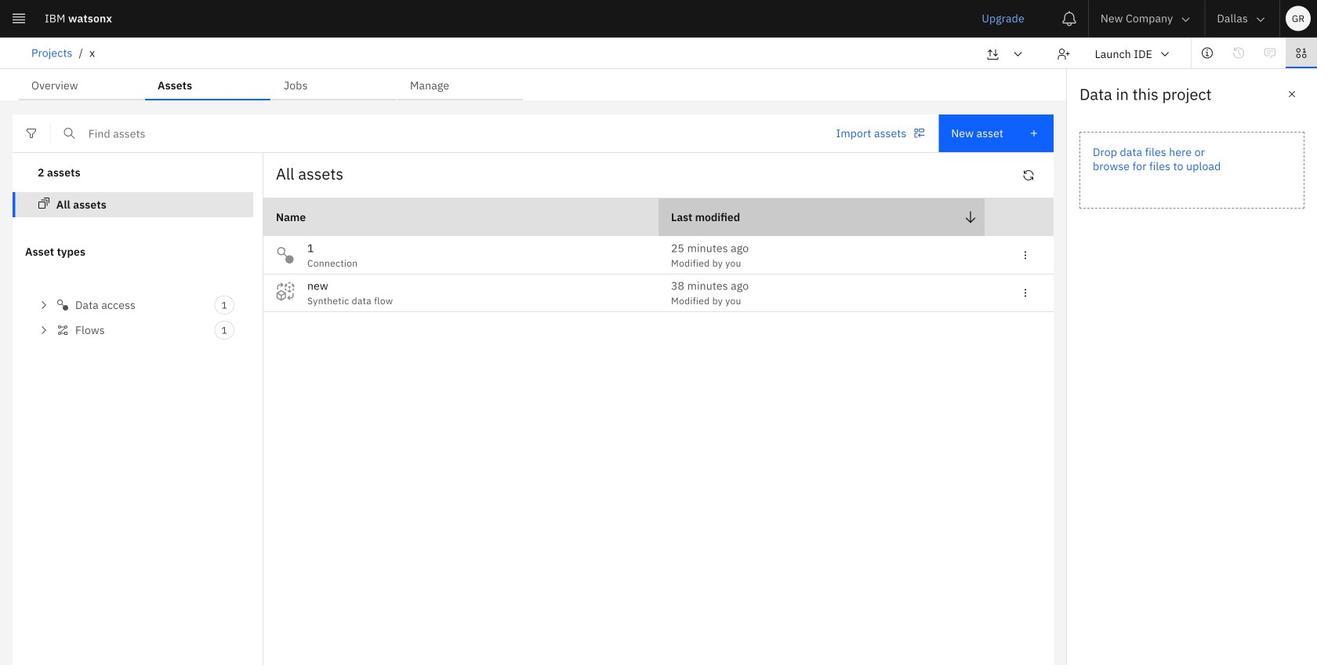 Task type: locate. For each thing, give the bounding box(es) containing it.
2 open and close overflow menu image from the top
[[1020, 287, 1032, 299]]

0 vertical spatial open and close overflow menu image
[[1020, 249, 1032, 262]]

None search field
[[51, 115, 823, 152]]

data image
[[1296, 47, 1308, 59]]

open and close overflow menu image
[[1020, 249, 1032, 262], [1020, 287, 1032, 299]]

action bar element
[[0, 38, 1318, 70]]

2 horizontal spatial arrow image
[[1255, 13, 1268, 26]]

data panel element
[[1067, 69, 1318, 665]]

arrow image
[[1255, 13, 1268, 26], [1012, 48, 1025, 60], [1159, 48, 1172, 60]]

1 horizontal spatial arrow image
[[1159, 48, 1172, 60]]

1 vertical spatial open and close overflow menu image
[[1020, 287, 1032, 299]]

tab list
[[19, 69, 523, 100]]

new company image
[[1179, 46, 1192, 59]]

refresh image
[[1023, 169, 1035, 182]]



Task type: describe. For each thing, give the bounding box(es) containing it.
pending collaborator table toolbar element
[[50, 586, 1268, 661]]

Find assets text field
[[51, 115, 823, 152]]

delete asset? dialog
[[501, 238, 817, 390]]

arrow image
[[1180, 13, 1193, 26]]

1 open and close overflow menu image from the top
[[1020, 249, 1032, 262]]

synthetic data flow image
[[276, 282, 295, 301]]

0 horizontal spatial arrow image
[[1012, 48, 1025, 60]]

close image
[[1286, 88, 1299, 100]]

import assets image
[[913, 127, 926, 140]]

notifications image
[[1062, 11, 1078, 26]]

global navigation element
[[0, 0, 1318, 665]]



Task type: vqa. For each thing, say whether or not it's contained in the screenshot.
first Open and close overflow menu icon from the bottom of the page
no



